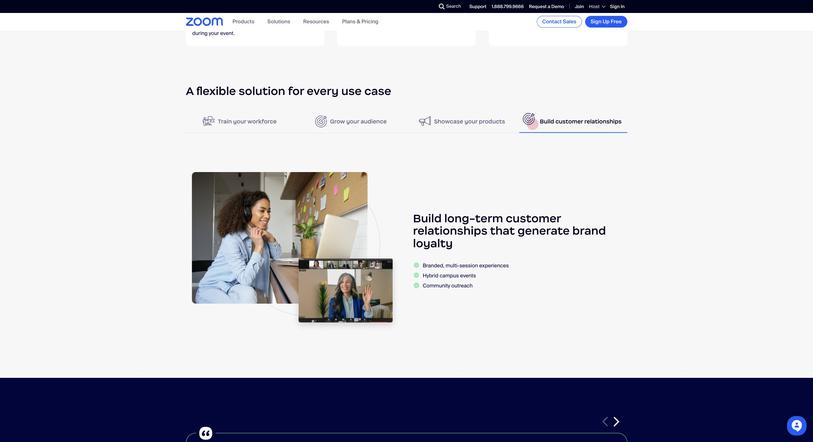Task type: describe. For each thing, give the bounding box(es) containing it.
plans & pricing link
[[342, 18, 379, 25]]

zoom
[[203, 11, 217, 18]]

community outreach
[[423, 283, 473, 290]]

contact sales link
[[537, 16, 582, 28]]

demo
[[552, 4, 564, 9]]

tabs tab list
[[186, 111, 628, 134]]

zoom logo image
[[186, 18, 223, 26]]

search image
[[439, 4, 445, 9]]

tiers,
[[263, 18, 275, 24]]

on-
[[454, 11, 462, 18]]

person holding a flag image
[[203, 116, 215, 127]]

testimonial icon image
[[196, 425, 215, 443]]

that inside build long-term customer relationships that generate brand loyalty
[[490, 224, 515, 238]]

help
[[245, 24, 255, 31]]

2 horizontal spatial and
[[605, 11, 615, 18]]

the
[[376, 24, 384, 31]]

0 horizontal spatial events
[[460, 273, 476, 280]]

special
[[276, 18, 293, 24]]

hybrid campus events
[[423, 273, 476, 280]]

lobby
[[591, 11, 604, 18]]

join
[[575, 4, 584, 9]]

long-
[[445, 212, 475, 226]]

page,
[[562, 11, 576, 18]]

demand
[[344, 18, 364, 24]]

0 horizontal spatial a
[[382, 11, 385, 18]]

search
[[446, 3, 461, 9]]

arrow hitting bullseye image for grow
[[315, 116, 327, 128]]

your up plans & pricing link
[[356, 11, 366, 18]]

ticket,
[[294, 18, 309, 24]]

support
[[470, 4, 487, 9]]

contact sales
[[543, 18, 577, 25]]

hybrid
[[423, 273, 439, 280]]

grow
[[330, 118, 345, 125]]

branding
[[555, 0, 588, 9]]

with inside give your event a longer shelf life with a video-on- demand library that lets attendees access your content after the event closes.
[[423, 11, 433, 18]]

train
[[218, 118, 232, 125]]

build customer relationships
[[540, 118, 622, 125]]

event inside enhanced event branding customize your registration page, event lobby and events with your brand's colors and logos.
[[577, 11, 590, 18]]

generate inside build long-term customer relationships that generate brand loyalty
[[518, 224, 570, 238]]

build long-term customer relationships that generate brand loyalty
[[413, 212, 606, 251]]

chat
[[203, 24, 213, 31]]

products
[[233, 18, 255, 25]]

customer inside build long-term customer relationships that generate brand loyalty
[[506, 212, 561, 226]]

build for build customer relationships
[[540, 118, 555, 125]]

your left products
[[465, 118, 478, 125]]

to
[[239, 24, 243, 31]]

brand's
[[535, 18, 553, 24]]

outreach
[[452, 283, 473, 290]]

train your workforce button
[[186, 111, 294, 133]]

revenue
[[289, 24, 308, 31]]

give
[[344, 11, 355, 18]]

your right grow on the left top of page
[[346, 118, 360, 125]]

branded, multi-session experiences
[[423, 263, 509, 269]]

after
[[364, 24, 375, 31]]

enhanced event branding customize your registration page, event lobby and events with your brand's colors and logos.
[[496, 0, 615, 24]]

your left brand's
[[524, 18, 534, 24]]

1 horizontal spatial event
[[385, 24, 398, 31]]

plans & pricing
[[342, 18, 379, 25]]

contact
[[543, 18, 562, 25]]

in
[[621, 4, 625, 9]]

give your event a longer shelf life with a video-on- demand library that lets attendees access your content after the event closes.
[[344, 11, 462, 31]]

1 horizontal spatial and
[[570, 18, 579, 24]]

branded,
[[423, 263, 445, 269]]

your down request
[[522, 11, 533, 18]]

sign in
[[611, 4, 625, 9]]

and inside the zoom events sponsors feature includes branding, logos, sponsorship tiers, special ticket, and chat privileges to help you generate revenue during your event.
[[192, 24, 201, 31]]

events
[[218, 11, 234, 18]]

sign for sign in
[[611, 4, 620, 9]]

campus
[[440, 273, 459, 280]]

pricing
[[362, 18, 379, 25]]

customize
[[496, 11, 521, 18]]

host button
[[590, 4, 605, 9]]

a
[[186, 84, 194, 98]]

grow your audience button
[[297, 111, 405, 133]]

video-
[[439, 11, 454, 18]]

request a demo link
[[529, 4, 564, 9]]

solutions
[[268, 18, 290, 25]]

request a demo
[[529, 4, 564, 9]]

loyalty
[[413, 237, 453, 251]]

arrow hitting bullseye image for build
[[523, 113, 535, 125]]

access
[[427, 18, 444, 24]]

flexible
[[196, 84, 236, 98]]

sponsorship
[[232, 18, 262, 24]]

case
[[365, 84, 392, 98]]

join link
[[575, 4, 584, 9]]



Task type: vqa. For each thing, say whether or not it's contained in the screenshot.
eBook inside the Planning for Your Next Phase of Work Explore how Zoom's platform and products can support new workflows and enhance productivity across office and home working spaces. View eBook
no



Task type: locate. For each thing, give the bounding box(es) containing it.
1 vertical spatial build
[[413, 212, 442, 226]]

up
[[603, 18, 610, 25]]

solutions button
[[268, 18, 290, 25]]

audience
[[361, 118, 387, 125]]

events down session
[[460, 273, 476, 280]]

event
[[367, 11, 381, 18], [577, 11, 590, 18], [385, 24, 398, 31]]

your left event.
[[209, 30, 219, 37]]

during
[[192, 30, 208, 37]]

arrow hitting bullseye image
[[523, 113, 535, 125], [315, 116, 327, 128]]

and down sign in link
[[605, 11, 615, 18]]

a
[[548, 4, 551, 9], [382, 11, 385, 18], [434, 11, 437, 18]]

0 horizontal spatial arrow hitting bullseye image
[[315, 116, 327, 128]]

sign for sign up free
[[591, 18, 602, 25]]

relationships
[[585, 118, 622, 125], [413, 224, 488, 238]]

1.888.799.9666 link
[[492, 4, 524, 9]]

a up registration
[[548, 4, 551, 9]]

0 horizontal spatial generate
[[266, 24, 287, 31]]

1 vertical spatial that
[[490, 224, 515, 238]]

build inside build customer relationships "button"
[[540, 118, 555, 125]]

0 horizontal spatial sign
[[591, 18, 602, 25]]

your right train
[[233, 118, 246, 125]]

products
[[479, 118, 505, 125]]

events inside enhanced event branding customize your registration page, event lobby and events with your brand's colors and logos.
[[496, 18, 511, 24]]

experiences
[[480, 263, 509, 269]]

logos,
[[216, 18, 231, 24]]

sign left up
[[591, 18, 602, 25]]

you
[[256, 24, 265, 31]]

2 horizontal spatial event
[[577, 11, 590, 18]]

build for build long-term customer relationships that generate brand loyalty
[[413, 212, 442, 226]]

support link
[[470, 4, 487, 9]]

sign
[[611, 4, 620, 9], [591, 18, 602, 25]]

lets
[[391, 18, 400, 24]]

for
[[288, 84, 304, 98]]

1 vertical spatial sign
[[591, 18, 602, 25]]

1 horizontal spatial arrow hitting bullseye image
[[523, 113, 535, 125]]

event down join on the right top
[[577, 11, 590, 18]]

grow your audience
[[330, 118, 387, 125]]

1 horizontal spatial a
[[434, 11, 437, 18]]

0 vertical spatial sign
[[611, 4, 620, 9]]

1.888.799.9666
[[492, 4, 524, 9]]

event
[[533, 0, 554, 9]]

that
[[381, 18, 390, 24], [490, 224, 515, 238]]

longer
[[386, 11, 401, 18]]

woman smiling at computer image
[[186, 173, 400, 333]]

with right life
[[423, 11, 433, 18]]

event up the pricing
[[367, 11, 381, 18]]

&
[[357, 18, 360, 25]]

1 horizontal spatial with
[[513, 18, 522, 24]]

build inside build long-term customer relationships that generate brand loyalty
[[413, 212, 442, 226]]

2 horizontal spatial a
[[548, 4, 551, 9]]

1 horizontal spatial generate
[[518, 224, 570, 238]]

0 horizontal spatial build
[[413, 212, 442, 226]]

sign inside sign up free link
[[591, 18, 602, 25]]

0 vertical spatial events
[[496, 18, 511, 24]]

content
[[344, 24, 362, 31]]

1 vertical spatial events
[[460, 273, 476, 280]]

relationships inside build long-term customer relationships that generate brand loyalty
[[413, 224, 488, 238]]

library
[[365, 18, 380, 24]]

sign left in
[[611, 4, 620, 9]]

showcase your products button
[[408, 111, 516, 133]]

0 horizontal spatial and
[[192, 24, 201, 31]]

relationships inside "button"
[[585, 118, 622, 125]]

privileges
[[214, 24, 238, 31]]

1 horizontal spatial relationships
[[585, 118, 622, 125]]

arrow hitting bullseye image inside build customer relationships "button"
[[523, 113, 535, 125]]

next slide image
[[614, 418, 620, 428]]

shelf
[[402, 11, 414, 18]]

resources
[[303, 18, 329, 25]]

generate inside the zoom events sponsors feature includes branding, logos, sponsorship tiers, special ticket, and chat privileges to help you generate revenue during your event.
[[266, 24, 287, 31]]

0 horizontal spatial event
[[367, 11, 381, 18]]

community
[[423, 283, 450, 290]]

life
[[415, 11, 422, 18]]

use
[[341, 84, 362, 98]]

with down enhanced at the right of page
[[513, 18, 522, 24]]

sponsors
[[235, 11, 258, 18]]

your inside button
[[233, 118, 246, 125]]

request
[[529, 4, 547, 9]]

search image
[[439, 4, 445, 9]]

solution
[[239, 84, 285, 98]]

host
[[590, 4, 600, 9]]

your
[[356, 11, 366, 18], [522, 11, 533, 18], [445, 18, 455, 24], [524, 18, 534, 24], [209, 30, 219, 37], [233, 118, 246, 125], [346, 118, 360, 125], [465, 118, 478, 125]]

closes.
[[399, 24, 416, 31]]

free
[[611, 18, 622, 25]]

logos.
[[580, 18, 595, 24]]

0 vertical spatial relationships
[[585, 118, 622, 125]]

enhanced
[[496, 0, 531, 9]]

None search field
[[415, 1, 441, 12]]

a left video-
[[434, 11, 437, 18]]

brand
[[573, 224, 606, 238]]

0 horizontal spatial relationships
[[413, 224, 488, 238]]

products button
[[233, 18, 255, 25]]

1 horizontal spatial build
[[540, 118, 555, 125]]

1 vertical spatial relationships
[[413, 224, 488, 238]]

plans
[[342, 18, 356, 25]]

event.
[[220, 30, 235, 37]]

1 vertical spatial generate
[[518, 224, 570, 238]]

megaphone image
[[419, 116, 431, 127]]

with
[[423, 11, 433, 18], [513, 18, 522, 24]]

and left the logos.
[[570, 18, 579, 24]]

0 vertical spatial generate
[[266, 24, 287, 31]]

0 vertical spatial build
[[540, 118, 555, 125]]

colors
[[554, 18, 569, 24]]

with inside enhanced event branding customize your registration page, event lobby and events with your brand's colors and logos.
[[513, 18, 522, 24]]

a left longer
[[382, 11, 385, 18]]

session
[[460, 263, 478, 269]]

train your workforce
[[218, 118, 277, 125]]

includes
[[277, 11, 298, 18]]

0 vertical spatial that
[[381, 18, 390, 24]]

0 horizontal spatial with
[[423, 11, 433, 18]]

showcase your products
[[434, 118, 505, 125]]

the zoom events sponsors feature includes branding, logos, sponsorship tiers, special ticket, and chat privileges to help you generate revenue during your event.
[[192, 11, 309, 37]]

1 horizontal spatial events
[[496, 18, 511, 24]]

resources button
[[303, 18, 329, 25]]

event right the
[[385, 24, 398, 31]]

your right access
[[445, 18, 455, 24]]

branding,
[[192, 18, 215, 24]]

feature
[[259, 11, 276, 18]]

that inside give your event a longer shelf life with a video-on- demand library that lets attendees access your content after the event closes.
[[381, 18, 390, 24]]

customer inside "button"
[[556, 118, 583, 125]]

sign in link
[[611, 4, 625, 9]]

your inside the zoom events sponsors feature includes branding, logos, sponsorship tiers, special ticket, and chat privileges to help you generate revenue during your event.
[[209, 30, 219, 37]]

build customer relationships button
[[520, 111, 628, 133]]

workforce
[[248, 118, 277, 125]]

0 vertical spatial customer
[[556, 118, 583, 125]]

events down the 1.888.799.9666
[[496, 18, 511, 24]]

0 horizontal spatial that
[[381, 18, 390, 24]]

arrow hitting bullseye image inside grow your audience button
[[315, 116, 327, 128]]

1 vertical spatial customer
[[506, 212, 561, 226]]

and left chat
[[192, 24, 201, 31]]

customer
[[556, 118, 583, 125], [506, 212, 561, 226]]

1 horizontal spatial sign
[[611, 4, 620, 9]]

multi-
[[446, 263, 460, 269]]

a flexible solution for every use case
[[186, 84, 392, 98]]

registration
[[534, 11, 561, 18]]

1 horizontal spatial that
[[490, 224, 515, 238]]



